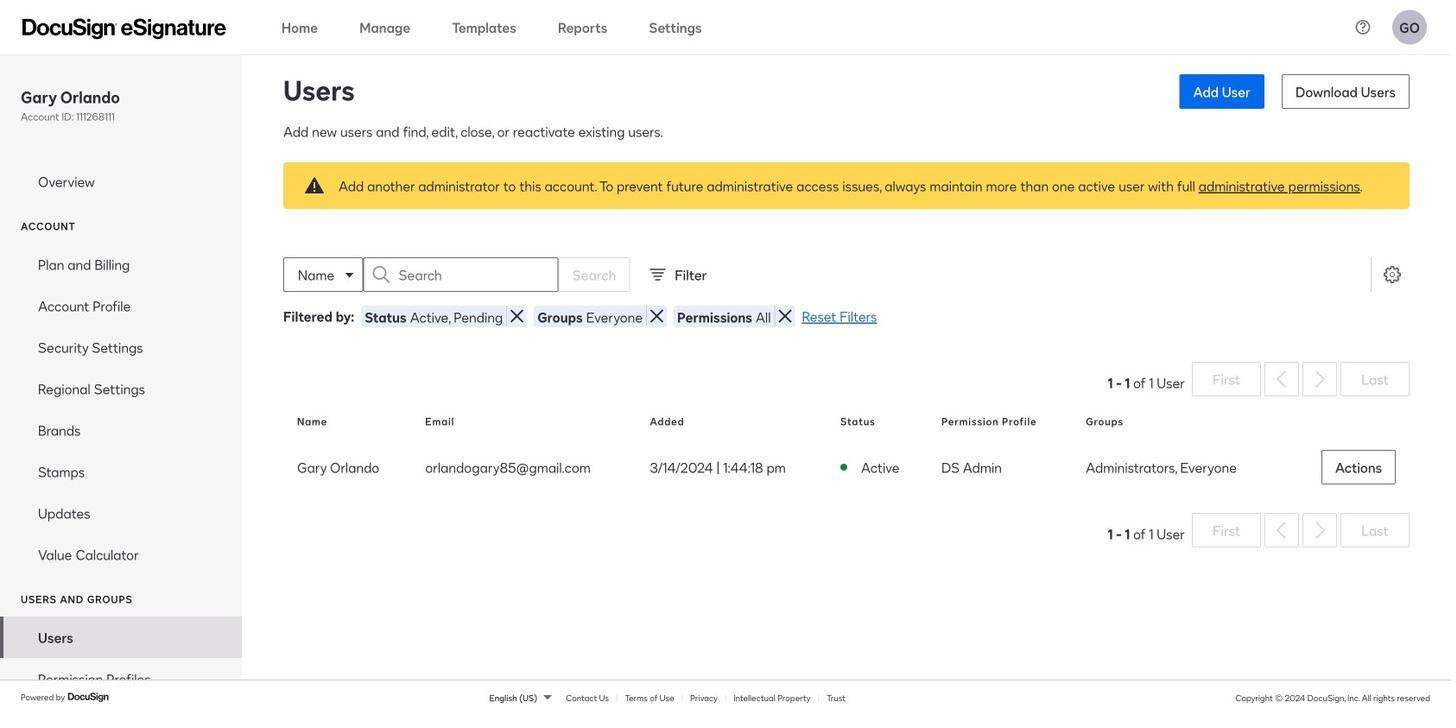 Task type: locate. For each thing, give the bounding box(es) containing it.
users and groups element
[[0, 617, 242, 715]]

account element
[[0, 244, 242, 575]]



Task type: describe. For each thing, give the bounding box(es) containing it.
docusign admin image
[[22, 19, 226, 39]]

Search text field
[[399, 258, 558, 291]]

docusign image
[[67, 690, 111, 704]]



